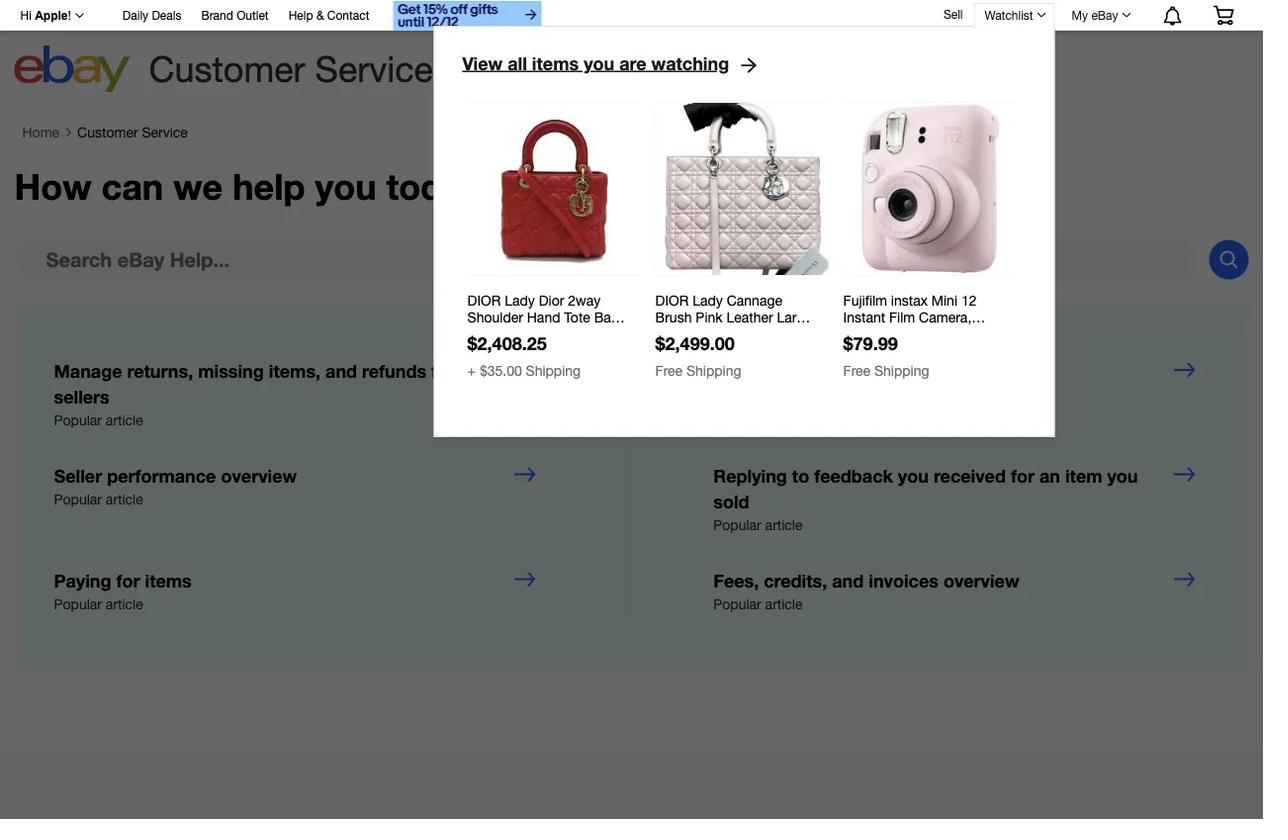 Task type: locate. For each thing, give the bounding box(es) containing it.
article inside seller performance overview popular article
[[106, 491, 143, 508]]

service up can
[[142, 124, 188, 140]]

customer
[[149, 48, 305, 90], [77, 124, 138, 140]]

and right 'items,'
[[326, 360, 357, 382]]

customer down brand outlet link
[[149, 48, 305, 90]]

fujifilm
[[843, 292, 887, 308]]

1 vertical spatial customer service
[[77, 124, 188, 140]]

manage returns, missing items, and refunds for sellers popular article
[[54, 360, 455, 429]]

0 horizontal spatial for
[[116, 570, 140, 591]]

replying
[[713, 465, 787, 486]]

3 shipping from the left
[[874, 362, 929, 379]]

shipping down $2,499.00
[[687, 362, 741, 379]]

brand outlet
[[201, 8, 269, 22]]

handbag
[[655, 342, 712, 358]]

0 horizontal spatial overview
[[221, 465, 297, 486]]

shoulder
[[468, 308, 523, 325], [655, 325, 711, 342]]

1 horizontal spatial free
[[843, 362, 871, 379]]

2 horizontal spatial shipping
[[874, 362, 929, 379]]

$79.99
[[843, 332, 898, 354]]

blossom
[[843, 325, 898, 342]]

0 vertical spatial customer
[[149, 48, 305, 90]]

article inside paying for items popular article
[[106, 596, 143, 612]]

popular down paying
[[54, 596, 102, 612]]

items,
[[269, 360, 321, 382]]

1 lady from the left
[[505, 292, 535, 308]]

free down $79.99 in the right of the page
[[843, 362, 871, 379]]

article inside fees, credits, and invoices overview popular article
[[765, 596, 803, 612]]

overview down manage returns, missing items, and refunds for sellers popular article
[[221, 465, 297, 486]]

customer service down help
[[149, 48, 433, 90]]

2 horizontal spatial for
[[1011, 465, 1035, 486]]

customer service banner
[[0, 0, 1263, 819]]

refunds
[[362, 360, 426, 382]]

0 horizontal spatial lady
[[505, 292, 535, 308]]

tote down 2way on the top
[[564, 308, 590, 325]]

overview right 'invoices'
[[944, 570, 1020, 591]]

0 vertical spatial overview
[[221, 465, 297, 486]]

lady for $2,499.00
[[693, 292, 723, 308]]

lady
[[505, 292, 535, 308], [693, 292, 723, 308]]

popular down sellers
[[54, 412, 102, 429]]

0 horizontal spatial customer
[[77, 124, 138, 140]]

2 dior from the left
[[655, 292, 689, 308]]

1 horizontal spatial items
[[532, 52, 579, 74]]

1 horizontal spatial service
[[315, 48, 433, 90]]

you left are
[[584, 52, 615, 74]]

free inside fujifilm instax mini 12 instant film camera, blossom pink $79.99 free shipping
[[843, 362, 871, 379]]

dior inside dior lady dior 2way shoulder hand tote bag lambskin leather red used women
[[468, 292, 501, 308]]

1 horizontal spatial overview
[[944, 570, 1020, 591]]

for
[[431, 360, 455, 382], [1011, 465, 1035, 486], [116, 570, 140, 591]]

shipping inside $2,499.00 free shipping
[[687, 362, 741, 379]]

you
[[584, 52, 615, 74], [315, 165, 376, 208], [898, 465, 929, 486], [1107, 465, 1138, 486]]

shipping down $79.99 in the right of the page
[[874, 362, 929, 379]]

today?
[[386, 165, 501, 208]]

article
[[106, 412, 143, 429], [106, 491, 143, 508], [765, 517, 803, 533], [106, 596, 143, 612], [765, 596, 803, 612]]

1 shipping from the left
[[526, 362, 581, 379]]

leather inside dior lady cannage brush pink leather large shoulder tote bag luxury handbag
[[727, 308, 773, 325]]

bag inside dior lady cannage brush pink leather large shoulder tote bag luxury handbag
[[745, 325, 770, 342]]

shoulder inside dior lady cannage brush pink leather large shoulder tote bag luxury handbag
[[655, 325, 711, 342]]

1 horizontal spatial pink
[[901, 325, 928, 342]]

2 free from the left
[[843, 362, 871, 379]]

shipping down women
[[526, 362, 581, 379]]

0 horizontal spatial and
[[326, 360, 357, 382]]

shoulder inside dior lady dior 2way shoulder hand tote bag lambskin leather red used women
[[468, 308, 523, 325]]

popular down seller
[[54, 491, 102, 508]]

for left an
[[1011, 465, 1035, 486]]

customer service link
[[77, 124, 188, 141]]

creating a listing link
[[627, 327, 1199, 431]]

watching
[[651, 52, 729, 74]]

1 horizontal spatial tote
[[715, 325, 741, 342]]

2 vertical spatial for
[[116, 570, 140, 591]]

article inside replying to feedback you received for an item you sold popular article
[[765, 517, 803, 533]]

customer up can
[[77, 124, 138, 140]]

article down sellers
[[106, 412, 143, 429]]

view all items you are watching element
[[463, 52, 729, 74]]

bag
[[594, 308, 619, 325], [745, 325, 770, 342]]

and inside fees, credits, and invoices overview popular article
[[832, 570, 864, 591]]

you inside account navigation
[[584, 52, 615, 74]]

missing
[[198, 360, 264, 382]]

0 horizontal spatial pink
[[696, 308, 723, 325]]

article down to
[[765, 517, 803, 533]]

you left received on the bottom
[[898, 465, 929, 486]]

1 vertical spatial for
[[1011, 465, 1035, 486]]

dior inside dior lady cannage brush pink leather large shoulder tote bag luxury handbag
[[655, 292, 689, 308]]

bag down "cannage"
[[745, 325, 770, 342]]

instax
[[891, 292, 928, 308]]

popular down fees,
[[713, 596, 761, 612]]

dior lady dior 2way shoulder hand tote bag lambskin leather red used women image
[[469, 103, 641, 275]]

12
[[961, 292, 977, 308]]

account navigation
[[0, 0, 1263, 819]]

received
[[934, 465, 1006, 486]]

article inside manage returns, missing items, and refunds for sellers popular article
[[106, 412, 143, 429]]

items right paying
[[145, 570, 192, 591]]

to
[[792, 465, 809, 486]]

1 horizontal spatial customer
[[149, 48, 305, 90]]

1 horizontal spatial leather
[[727, 308, 773, 325]]

shipping
[[526, 362, 581, 379], [687, 362, 741, 379], [874, 362, 929, 379]]

shoulder up lambskin
[[468, 308, 523, 325]]

service inside banner
[[315, 48, 433, 90]]

for inside manage returns, missing items, and refunds for sellers popular article
[[431, 360, 455, 382]]

article down paying
[[106, 596, 143, 612]]

0 horizontal spatial tote
[[564, 308, 590, 325]]

0 vertical spatial and
[[326, 360, 357, 382]]

leather down "cannage"
[[727, 308, 773, 325]]

1 horizontal spatial shipping
[[687, 362, 741, 379]]

for left +
[[431, 360, 455, 382]]

$2,499.00 free shipping
[[655, 332, 741, 379]]

1 vertical spatial and
[[832, 570, 864, 591]]

items inside paying for items popular article
[[145, 570, 192, 591]]

your shopping cart image
[[1212, 5, 1235, 25]]

bag up red
[[594, 308, 619, 325]]

shipping inside fujifilm instax mini 12 instant film camera, blossom pink $79.99 free shipping
[[874, 362, 929, 379]]

and inside manage returns, missing items, and refunds for sellers popular article
[[326, 360, 357, 382]]

$2,408.25 + $35.00 shipping
[[468, 332, 581, 379]]

seller performance overview popular article
[[54, 465, 297, 508]]

1 horizontal spatial bag
[[745, 325, 770, 342]]

service down contact
[[315, 48, 433, 90]]

2 shipping from the left
[[687, 362, 741, 379]]

pink inside fujifilm instax mini 12 instant film camera, blossom pink $79.99 free shipping
[[901, 325, 928, 342]]

article down performance
[[106, 491, 143, 508]]

dior for $2,408.25
[[468, 292, 501, 308]]

you right item
[[1107, 465, 1138, 486]]

0 horizontal spatial shipping
[[526, 362, 581, 379]]

1 vertical spatial overview
[[944, 570, 1020, 591]]

1 vertical spatial customer
[[77, 124, 138, 140]]

1 horizontal spatial and
[[832, 570, 864, 591]]

service
[[315, 48, 433, 90], [142, 124, 188, 140]]

lady up $2,499.00
[[693, 292, 723, 308]]

2way
[[568, 292, 601, 308]]

leather down hand
[[531, 325, 578, 342]]

0 vertical spatial items
[[532, 52, 579, 74]]

sell
[[944, 7, 963, 21]]

0 horizontal spatial shoulder
[[468, 308, 523, 325]]

popular
[[54, 412, 102, 429], [54, 491, 102, 508], [713, 517, 761, 533], [54, 596, 102, 612], [713, 596, 761, 612]]

daily deals link
[[123, 5, 181, 27]]

1 horizontal spatial shoulder
[[655, 325, 711, 342]]

shoulder up handbag
[[655, 325, 711, 342]]

1 horizontal spatial lady
[[693, 292, 723, 308]]

and right credits,
[[832, 570, 864, 591]]

customer service up can
[[77, 124, 188, 140]]

items for all
[[532, 52, 579, 74]]

dior up brush
[[655, 292, 689, 308]]

lady inside dior lady cannage brush pink leather large shoulder tote bag luxury handbag
[[693, 292, 723, 308]]

dior up lambskin
[[468, 292, 501, 308]]

outlet
[[237, 8, 269, 22]]

watchlist
[[985, 8, 1033, 22]]

0 horizontal spatial leather
[[531, 325, 578, 342]]

1 vertical spatial items
[[145, 570, 192, 591]]

0 vertical spatial service
[[315, 48, 433, 90]]

popular inside seller performance overview popular article
[[54, 491, 102, 508]]

customer inside customer service link
[[77, 124, 138, 140]]

home
[[22, 124, 59, 140]]

0 vertical spatial for
[[431, 360, 455, 382]]

!
[[68, 9, 71, 22]]

article down credits,
[[765, 596, 803, 612]]

hand
[[527, 308, 560, 325]]

leather
[[727, 308, 773, 325], [531, 325, 578, 342]]

1 free from the left
[[655, 362, 683, 379]]

help
[[289, 8, 313, 22]]

free
[[655, 362, 683, 379], [843, 362, 871, 379]]

0 horizontal spatial free
[[655, 362, 683, 379]]

items for for
[[145, 570, 192, 591]]

0 horizontal spatial items
[[145, 570, 192, 591]]

0 horizontal spatial dior
[[468, 292, 501, 308]]

items right all at left top
[[532, 52, 579, 74]]

contact
[[327, 8, 369, 22]]

0 vertical spatial customer service
[[149, 48, 433, 90]]

items inside account navigation
[[532, 52, 579, 74]]

popular inside fees, credits, and invoices overview popular article
[[713, 596, 761, 612]]

dior lady dior 2way shoulder hand tote bag lambskin leather red used women
[[468, 292, 619, 358]]

pink down film
[[901, 325, 928, 342]]

overview inside fees, credits, and invoices overview popular article
[[944, 570, 1020, 591]]

film
[[889, 308, 915, 325]]

and
[[326, 360, 357, 382], [832, 570, 864, 591]]

free down handbag
[[655, 362, 683, 379]]

$35.00
[[480, 362, 522, 379]]

1 horizontal spatial for
[[431, 360, 455, 382]]

Search eBay Help... text field
[[14, 240, 1197, 279]]

creating
[[713, 360, 786, 382]]

dior lady cannage brush pink leather large shoulder tote bag luxury handbag image
[[656, 103, 829, 275]]

tote
[[564, 308, 590, 325], [715, 325, 741, 342]]

tote down "cannage"
[[715, 325, 741, 342]]

popular down sold
[[713, 517, 761, 533]]

luxury
[[774, 325, 816, 342]]

lady inside dior lady dior 2way shoulder hand tote bag lambskin leather red used women
[[505, 292, 535, 308]]

0 horizontal spatial service
[[142, 124, 188, 140]]

overview
[[221, 465, 297, 486], [944, 570, 1020, 591]]

1 horizontal spatial dior
[[655, 292, 689, 308]]

customer service
[[149, 48, 433, 90], [77, 124, 188, 140]]

for right paying
[[116, 570, 140, 591]]

0 horizontal spatial bag
[[594, 308, 619, 325]]

pink up $2,499.00
[[696, 308, 723, 325]]

1 dior from the left
[[468, 292, 501, 308]]

1 vertical spatial service
[[142, 124, 188, 140]]

lady up hand
[[505, 292, 535, 308]]

2 lady from the left
[[693, 292, 723, 308]]



Task type: describe. For each thing, give the bounding box(es) containing it.
apple
[[35, 9, 68, 22]]

paying
[[54, 570, 111, 591]]

+
[[468, 362, 476, 379]]

shipping inside $2,408.25 + $35.00 shipping
[[526, 362, 581, 379]]

tote inside dior lady dior 2way shoulder hand tote bag lambskin leather red used women
[[564, 308, 590, 325]]

overview inside seller performance overview popular article
[[221, 465, 297, 486]]

credits,
[[764, 570, 827, 591]]

my ebay link
[[1061, 3, 1140, 27]]

camera,
[[919, 308, 972, 325]]

$2,499.00
[[655, 332, 735, 354]]

customer service inside banner
[[149, 48, 433, 90]]

a
[[791, 360, 801, 382]]

$2,408.25
[[468, 332, 547, 354]]

dior
[[539, 292, 564, 308]]

daily deals
[[123, 8, 181, 22]]

view all items you are watching link
[[463, 52, 757, 74]]

invoices
[[869, 570, 939, 591]]

popular inside replying to feedback you received for an item you sold popular article
[[713, 517, 761, 533]]

help
[[233, 165, 305, 208]]

manage
[[54, 360, 122, 382]]

mini
[[932, 292, 958, 308]]

lady for $2,408.25
[[505, 292, 535, 308]]

fujifilm instax mini 12 instant film camera, blossom pink $79.99 free shipping
[[843, 292, 977, 379]]

women
[[504, 342, 551, 358]]

help & contact link
[[289, 5, 369, 27]]

performance
[[107, 465, 216, 486]]

hi apple !
[[20, 9, 71, 22]]

sellers
[[54, 386, 110, 407]]

ebay
[[1092, 8, 1118, 22]]

fees,
[[713, 570, 759, 591]]

get an extra 15% off image
[[393, 1, 542, 31]]

popular inside paying for items popular article
[[54, 596, 102, 612]]

hi
[[20, 9, 31, 22]]

my ebay
[[1072, 8, 1118, 22]]

replying to feedback you received for an item you sold popular article
[[713, 465, 1138, 533]]

&
[[316, 8, 324, 22]]

popular inside manage returns, missing items, and refunds for sellers popular article
[[54, 412, 102, 429]]

all
[[508, 52, 527, 74]]

dior for $2,499.00
[[655, 292, 689, 308]]

brand outlet link
[[201, 5, 269, 27]]

can
[[101, 165, 163, 208]]

my
[[1072, 8, 1088, 22]]

returns,
[[127, 360, 193, 382]]

red
[[582, 325, 607, 342]]

daily
[[123, 8, 148, 22]]

an
[[1040, 465, 1060, 486]]

we
[[173, 165, 223, 208]]

listing
[[806, 360, 857, 382]]

sell link
[[935, 7, 972, 21]]

help & contact
[[289, 8, 369, 22]]

how
[[14, 165, 91, 208]]

sold
[[713, 491, 749, 512]]

large
[[777, 308, 812, 325]]

fees, credits, and invoices overview popular article
[[713, 570, 1020, 612]]

for inside paying for items popular article
[[116, 570, 140, 591]]

seller
[[54, 465, 102, 486]]

home link
[[22, 124, 59, 141]]

used
[[468, 342, 500, 358]]

are
[[619, 52, 647, 74]]

brush
[[655, 308, 692, 325]]

watchlist link
[[974, 3, 1055, 27]]

free inside $2,499.00 free shipping
[[655, 362, 683, 379]]

pink inside dior lady cannage brush pink leather large shoulder tote bag luxury handbag
[[696, 308, 723, 325]]

lambskin
[[468, 325, 528, 342]]

for inside replying to feedback you received for an item you sold popular article
[[1011, 465, 1035, 486]]

paying for items popular article
[[54, 570, 192, 612]]

you right help
[[315, 165, 376, 208]]

bag inside dior lady dior 2way shoulder hand tote bag lambskin leather red used women
[[594, 308, 619, 325]]

how can we help you today?
[[14, 165, 501, 208]]

feedback
[[814, 465, 893, 486]]

fujifilm instax mini 12 instant film camera, blossom pink image
[[844, 103, 1017, 275]]

creating a listing
[[713, 360, 857, 382]]

customer inside customer service banner
[[149, 48, 305, 90]]

deals
[[152, 8, 181, 22]]

view all items you are watching
[[463, 52, 729, 74]]

cannage
[[727, 292, 782, 308]]

tote inside dior lady cannage brush pink leather large shoulder tote bag luxury handbag
[[715, 325, 741, 342]]

dior lady cannage brush pink leather large shoulder tote bag luxury handbag
[[655, 292, 816, 358]]

leather inside dior lady dior 2way shoulder hand tote bag lambskin leather red used women
[[531, 325, 578, 342]]

view
[[463, 52, 503, 74]]

item
[[1065, 465, 1103, 486]]

brand
[[201, 8, 233, 22]]

instant
[[843, 308, 886, 325]]



Task type: vqa. For each thing, say whether or not it's contained in the screenshot.


